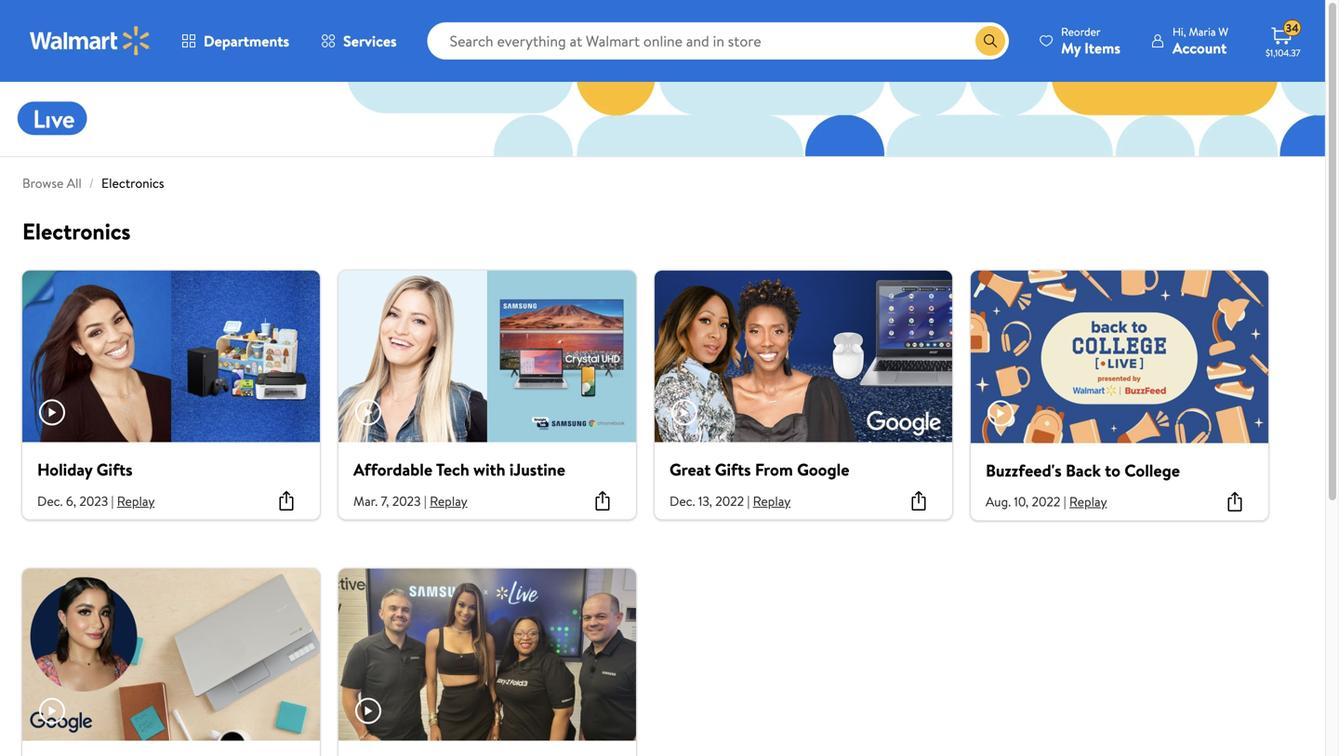 Task type: vqa. For each thing, say whether or not it's contained in the screenshot.
the rightmost Gifts
yes



Task type: describe. For each thing, give the bounding box(es) containing it.
great gifts from google
[[670, 458, 850, 482]]

replay for great
[[753, 492, 791, 510]]

live background image
[[331, 82, 1326, 156]]

hi,
[[1173, 24, 1187, 40]]

college
[[1125, 459, 1181, 482]]

browse
[[22, 174, 64, 192]]

ijustine
[[510, 458, 566, 482]]

replay link for buzzfeed's
[[1070, 493, 1108, 511]]

replay for holiday
[[117, 492, 155, 510]]

| for buzzfeed's
[[1064, 493, 1067, 511]]

| for great
[[748, 492, 750, 510]]

departments button
[[166, 19, 305, 63]]

electronics link
[[101, 174, 164, 192]]

browse all link
[[22, 174, 82, 192]]

from
[[755, 458, 793, 482]]

gifts for holiday
[[97, 458, 133, 482]]

my
[[1062, 38, 1081, 58]]

dec. 6, 2023 | replay
[[37, 492, 155, 510]]

replay link for holiday
[[117, 492, 155, 510]]

search icon image
[[984, 33, 998, 48]]

maria
[[1189, 24, 1217, 40]]

all
[[67, 174, 82, 192]]

walmart desktop image for affordable tech with ijustine
[[339, 271, 636, 443]]

buzzfeed's
[[986, 459, 1062, 482]]

back
[[1066, 459, 1101, 482]]

Search search field
[[428, 22, 1010, 60]]

$1,104.37
[[1266, 47, 1301, 59]]

reorder
[[1062, 24, 1101, 40]]

0 vertical spatial electronics
[[101, 174, 164, 192]]

items
[[1085, 38, 1121, 58]]

| for holiday
[[111, 492, 114, 510]]

2023 for holiday
[[79, 492, 108, 510]]

Walmart Site-Wide search field
[[428, 22, 1010, 60]]

dec. 13, 2022 | replay
[[670, 492, 791, 510]]

share actions image for great gifts from google
[[908, 490, 930, 512]]

dec. for holiday
[[37, 492, 63, 510]]

34
[[1287, 20, 1299, 36]]

hi, maria w account
[[1173, 24, 1229, 58]]

share actions image for holiday gifts
[[275, 490, 298, 512]]

w
[[1219, 24, 1229, 40]]

13,
[[699, 492, 713, 510]]

1 vertical spatial electronics
[[22, 216, 131, 247]]

aug.
[[986, 493, 1011, 511]]

buzzfeed's back to college
[[986, 459, 1181, 482]]

account
[[1173, 38, 1227, 58]]



Task type: locate. For each thing, give the bounding box(es) containing it.
walmart desktop image for buzzfeed's back to college
[[971, 271, 1269, 443]]

mar.
[[354, 492, 378, 510]]

replay down tech
[[430, 492, 468, 510]]

electronics down all
[[22, 216, 131, 247]]

replay link
[[117, 492, 155, 510], [430, 492, 468, 510], [753, 492, 791, 510], [1070, 493, 1108, 511]]

to
[[1105, 459, 1121, 482]]

dec. left 13,
[[670, 492, 695, 510]]

2023
[[79, 492, 108, 510], [392, 492, 421, 510]]

| for affordable
[[424, 492, 427, 510]]

replay link for affordable
[[430, 492, 468, 510]]

electronics right /
[[101, 174, 164, 192]]

replay down from
[[753, 492, 791, 510]]

6,
[[66, 492, 76, 510]]

dec.
[[37, 492, 63, 510], [670, 492, 695, 510]]

walmart desktop image for great gifts from google
[[655, 271, 953, 443]]

| down buzzfeed's back to college
[[1064, 493, 1067, 511]]

affordable tech with ijustine
[[354, 458, 566, 482]]

electronics
[[101, 174, 164, 192], [22, 216, 131, 247]]

10,
[[1014, 493, 1029, 511]]

1 horizontal spatial 2022
[[1032, 493, 1061, 511]]

gifts up dec. 13, 2022 | replay
[[715, 458, 751, 482]]

replay link down holiday gifts
[[117, 492, 155, 510]]

1 gifts from the left
[[97, 458, 133, 482]]

walmart desktop image
[[22, 271, 320, 443], [339, 271, 636, 443], [655, 271, 953, 443], [971, 271, 1269, 443], [22, 569, 320, 741], [339, 569, 636, 741]]

tech
[[436, 458, 470, 482]]

replay for buzzfeed's
[[1070, 493, 1108, 511]]

dec. for great
[[670, 492, 695, 510]]

share actions image
[[275, 490, 298, 512], [908, 490, 930, 512], [1224, 491, 1247, 513]]

0 horizontal spatial 2022
[[716, 492, 744, 510]]

1 horizontal spatial gifts
[[715, 458, 751, 482]]

browse all / electronics
[[22, 174, 164, 192]]

| right 7,
[[424, 492, 427, 510]]

2 horizontal spatial share actions image
[[1224, 491, 1247, 513]]

affordable
[[354, 458, 433, 482]]

replay link down tech
[[430, 492, 468, 510]]

1 2023 from the left
[[79, 492, 108, 510]]

replay link for great
[[753, 492, 791, 510]]

gifts for great
[[715, 458, 751, 482]]

gifts
[[97, 458, 133, 482], [715, 458, 751, 482]]

2022 right 10,
[[1032, 493, 1061, 511]]

share actions image for buzzfeed's back to college
[[1224, 491, 1247, 513]]

1 dec. from the left
[[37, 492, 63, 510]]

2023 for affordable
[[392, 492, 421, 510]]

holiday
[[37, 458, 93, 482]]

0 horizontal spatial dec.
[[37, 492, 63, 510]]

mar. 7, 2023 | replay
[[354, 492, 468, 510]]

|
[[111, 492, 114, 510], [424, 492, 427, 510], [748, 492, 750, 510], [1064, 493, 1067, 511]]

great
[[670, 458, 711, 482]]

replay link down 'back'
[[1070, 493, 1108, 511]]

replay
[[117, 492, 155, 510], [430, 492, 468, 510], [753, 492, 791, 510], [1070, 493, 1108, 511]]

gifts up the dec. 6, 2023 | replay
[[97, 458, 133, 482]]

2022 right 13,
[[716, 492, 744, 510]]

2 2023 from the left
[[392, 492, 421, 510]]

holiday gifts
[[37, 458, 133, 482]]

2 dec. from the left
[[670, 492, 695, 510]]

google
[[797, 458, 850, 482]]

reorder my items
[[1062, 24, 1121, 58]]

replay down 'back'
[[1070, 493, 1108, 511]]

0 horizontal spatial share actions image
[[275, 490, 298, 512]]

2022 for buzzfeed's
[[1032, 493, 1061, 511]]

with
[[474, 458, 506, 482]]

services button
[[305, 19, 413, 63]]

0 horizontal spatial 2023
[[79, 492, 108, 510]]

share actions image
[[592, 490, 614, 512]]

aug. 10, 2022 | replay
[[986, 493, 1108, 511]]

2022 for great
[[716, 492, 744, 510]]

2022
[[716, 492, 744, 510], [1032, 493, 1061, 511]]

replay for affordable
[[430, 492, 468, 510]]

2023 right 6,
[[79, 492, 108, 510]]

1 horizontal spatial 2023
[[392, 492, 421, 510]]

replay down holiday gifts
[[117, 492, 155, 510]]

departments
[[204, 31, 289, 51]]

1 horizontal spatial share actions image
[[908, 490, 930, 512]]

1 horizontal spatial dec.
[[670, 492, 695, 510]]

2 gifts from the left
[[715, 458, 751, 482]]

services
[[343, 31, 397, 51]]

/
[[89, 174, 94, 192]]

7,
[[381, 492, 389, 510]]

2023 right 7,
[[392, 492, 421, 510]]

dec. left 6,
[[37, 492, 63, 510]]

walmart image
[[30, 26, 151, 56]]

0 horizontal spatial gifts
[[97, 458, 133, 482]]

replay link down from
[[753, 492, 791, 510]]

live image
[[7, 79, 100, 154]]

| right 6,
[[111, 492, 114, 510]]

| down great gifts from google
[[748, 492, 750, 510]]

walmart desktop image for holiday gifts
[[22, 271, 320, 443]]



